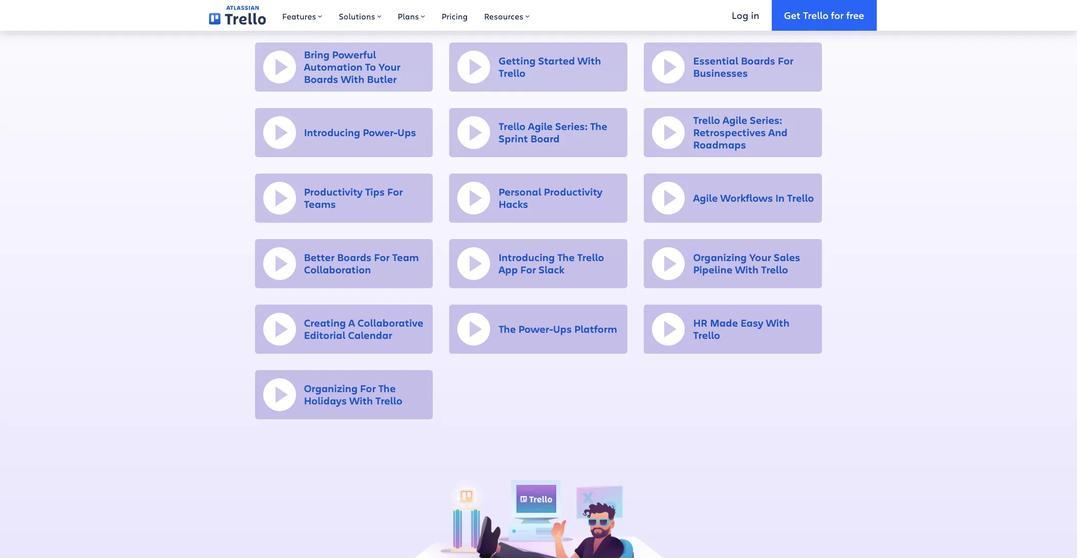 Task type: locate. For each thing, give the bounding box(es) containing it.
ups
[[397, 126, 416, 139], [553, 322, 572, 336]]

agile right sprint
[[528, 119, 553, 133]]

0 vertical spatial boards
[[741, 54, 775, 68]]

1 horizontal spatial team
[[515, 1, 541, 14]]

the inside "introducing the trello app for slack"
[[557, 251, 575, 264]]

0 horizontal spatial productivity
[[304, 185, 363, 199]]

introducing
[[304, 126, 360, 139], [499, 251, 555, 264]]

trello inside hr made easy with trello
[[693, 328, 720, 342]]

productivity inside productivity tips for teams
[[304, 185, 363, 199]]

your inside organizing your sales pipeline with trello
[[749, 251, 771, 264]]

team inside remote work playbook for team success
[[515, 1, 541, 14]]

0 vertical spatial introducing
[[304, 126, 360, 139]]

trello
[[803, 8, 829, 21], [499, 66, 526, 80], [693, 113, 720, 127], [499, 119, 526, 133], [787, 191, 814, 205], [577, 251, 604, 264], [761, 263, 788, 277], [693, 328, 720, 342], [375, 394, 402, 408]]

trello agile series: retrospectives and roadmaps
[[693, 113, 788, 152]]

boards
[[741, 54, 775, 68], [304, 72, 338, 86], [337, 251, 371, 264]]

series: inside trello agile series: the sprint board
[[555, 119, 588, 133]]

1 horizontal spatial series:
[[750, 113, 782, 127]]

the inside organizing for the holidays with trello
[[378, 382, 396, 396]]

1 horizontal spatial your
[[749, 251, 771, 264]]

with left to
[[341, 72, 364, 86]]

0 horizontal spatial organizing
[[304, 382, 358, 396]]

bring powerful automation to your boards with butler link
[[255, 43, 433, 92]]

organizing inside organizing your sales pipeline with trello
[[693, 251, 747, 264]]

hr made easy with trello
[[693, 316, 790, 342]]

remote work playbook for team success
[[499, 0, 613, 14]]

organizing for the holidays with trello link
[[255, 370, 433, 420]]

app
[[499, 263, 518, 277]]

retrospectives
[[693, 126, 766, 139]]

for inside remote work playbook for team success
[[499, 1, 512, 14]]

a
[[348, 316, 355, 330]]

0 vertical spatial team
[[515, 1, 541, 14]]

with right holidays
[[349, 394, 373, 408]]

1 vertical spatial team
[[392, 251, 419, 264]]

with right 'pipeline'
[[735, 263, 759, 277]]

getting
[[499, 54, 536, 68]]

for right holidays
[[360, 382, 376, 396]]

your right to
[[379, 60, 401, 74]]

for for productivity tips for teams
[[387, 185, 403, 199]]

power-
[[363, 126, 398, 139], [518, 322, 553, 336]]

agile
[[723, 113, 747, 127], [528, 119, 553, 133], [693, 191, 718, 205]]

powerful
[[332, 48, 376, 62]]

features button
[[274, 0, 331, 31]]

1 vertical spatial ups
[[553, 322, 572, 336]]

better boards for team collaboration link
[[255, 239, 433, 288]]

for inside the essential boards for businesses
[[778, 54, 794, 68]]

agile left workflows on the right of the page
[[693, 191, 718, 205]]

2 productivity from the left
[[544, 185, 603, 199]]

getting started with trello link
[[449, 43, 628, 92]]

introducing for introducing the trello app for slack
[[499, 251, 555, 264]]

pipeline
[[693, 263, 733, 277]]

sales
[[774, 251, 800, 264]]

with inside getting started with trello
[[578, 54, 601, 68]]

in
[[775, 191, 785, 205]]

agile inside trello agile series: retrospectives and roadmaps
[[723, 113, 747, 127]]

for right tips
[[387, 185, 403, 199]]

for left free
[[831, 8, 844, 21]]

trello inside organizing for the holidays with trello
[[375, 394, 402, 408]]

holidays
[[304, 394, 347, 408]]

organizing inside organizing for the holidays with trello
[[304, 382, 358, 396]]

productivity tips for teams
[[304, 185, 403, 211]]

essential boards for businesses link
[[644, 43, 822, 92]]

remote work playbook for team success link
[[449, 0, 628, 26]]

1 productivity from the left
[[304, 185, 363, 199]]

1 horizontal spatial organizing
[[693, 251, 747, 264]]

1 vertical spatial power-
[[518, 322, 553, 336]]

2 horizontal spatial agile
[[723, 113, 747, 127]]

editorial
[[304, 328, 346, 342]]

with right started
[[578, 54, 601, 68]]

1 horizontal spatial power-
[[518, 322, 553, 336]]

personal
[[499, 185, 541, 199]]

made
[[710, 316, 738, 330]]

get
[[784, 8, 801, 21]]

with right easy
[[766, 316, 790, 330]]

0 vertical spatial your
[[379, 60, 401, 74]]

boards down bring
[[304, 72, 338, 86]]

pricing
[[442, 11, 468, 22]]

0 horizontal spatial ups
[[397, 126, 416, 139]]

organizing your sales pipeline with trello link
[[644, 239, 822, 288]]

organizing
[[693, 251, 747, 264], [304, 382, 358, 396]]

organizing for pipeline
[[693, 251, 747, 264]]

0 horizontal spatial for
[[499, 1, 512, 14]]

introducing for introducing power-ups
[[304, 126, 360, 139]]

boards inside better boards for team collaboration
[[337, 251, 371, 264]]

the inside trello agile series: the sprint board
[[590, 119, 607, 133]]

0 vertical spatial organizing
[[693, 251, 747, 264]]

with inside organizing your sales pipeline with trello
[[735, 263, 759, 277]]

boards for essential
[[741, 54, 775, 68]]

boards right the better
[[337, 251, 371, 264]]

1 vertical spatial organizing
[[304, 382, 358, 396]]

0 horizontal spatial your
[[379, 60, 401, 74]]

for
[[778, 54, 794, 68], [387, 185, 403, 199], [374, 251, 390, 264], [520, 263, 536, 277], [360, 382, 376, 396]]

trello inside trello agile series: retrospectives and roadmaps
[[693, 113, 720, 127]]

for right collaboration
[[374, 251, 390, 264]]

1 vertical spatial your
[[749, 251, 771, 264]]

1 horizontal spatial productivity
[[544, 185, 603, 199]]

for inside organizing for the holidays with trello
[[360, 382, 376, 396]]

0 horizontal spatial series:
[[555, 119, 588, 133]]

your inside bring powerful automation to your boards with butler
[[379, 60, 401, 74]]

productivity
[[304, 185, 363, 199], [544, 185, 603, 199]]

hacks
[[499, 197, 528, 211]]

bring powerful automation to your boards with butler
[[304, 48, 401, 86]]

your left sales
[[749, 251, 771, 264]]

1 vertical spatial introducing
[[499, 251, 555, 264]]

for left the work
[[499, 1, 512, 14]]

0 vertical spatial ups
[[397, 126, 416, 139]]

1 vertical spatial boards
[[304, 72, 338, 86]]

collaborative
[[358, 316, 423, 330]]

for inside productivity tips for teams
[[387, 185, 403, 199]]

1 horizontal spatial introducing
[[499, 251, 555, 264]]

team inside better boards for team collaboration
[[392, 251, 419, 264]]

0 vertical spatial power-
[[363, 126, 398, 139]]

with
[[578, 54, 601, 68], [341, 72, 364, 86], [735, 263, 759, 277], [766, 316, 790, 330], [349, 394, 373, 408]]

boards right essential
[[741, 54, 775, 68]]

solutions
[[339, 11, 375, 22]]

boards inside the essential boards for businesses
[[741, 54, 775, 68]]

0 horizontal spatial team
[[392, 251, 419, 264]]

for down get
[[778, 54, 794, 68]]

agile up roadmaps
[[723, 113, 747, 127]]

for inside better boards for team collaboration
[[374, 251, 390, 264]]

0 horizontal spatial power-
[[363, 126, 398, 139]]

introducing power-ups
[[304, 126, 416, 139]]

series: for the
[[555, 119, 588, 133]]

introducing inside "introducing the trello app for slack"
[[499, 251, 555, 264]]

boards for better
[[337, 251, 371, 264]]

2 vertical spatial boards
[[337, 251, 371, 264]]

team
[[515, 1, 541, 14], [392, 251, 419, 264]]

the power-ups platform link
[[449, 305, 628, 354]]

0 horizontal spatial introducing
[[304, 126, 360, 139]]

0 horizontal spatial agile
[[528, 119, 553, 133]]

hr made easy with trello link
[[644, 305, 822, 354]]

the
[[590, 119, 607, 133], [557, 251, 575, 264], [499, 322, 516, 336], [378, 382, 396, 396]]

your
[[379, 60, 401, 74], [749, 251, 771, 264]]

series: inside trello agile series: retrospectives and roadmaps
[[750, 113, 782, 127]]

for right app
[[520, 263, 536, 277]]

resources button
[[476, 0, 538, 31]]

for for essential boards for businesses
[[778, 54, 794, 68]]

1 horizontal spatial ups
[[553, 322, 572, 336]]

started
[[538, 54, 575, 68]]

creating a collaborative editorial calendar
[[304, 316, 423, 342]]

agile workflows in trello
[[693, 191, 814, 205]]

board
[[531, 132, 560, 146]]

for
[[499, 1, 512, 14], [831, 8, 844, 21]]

agile inside trello agile series: the sprint board
[[528, 119, 553, 133]]

with inside hr made easy with trello
[[766, 316, 790, 330]]



Task type: vqa. For each thing, say whether or not it's contained in the screenshot.
rightmost Your
yes



Task type: describe. For each thing, give the bounding box(es) containing it.
teams
[[304, 197, 336, 211]]

pricing link
[[433, 0, 476, 31]]

personal productivity hacks
[[499, 185, 603, 211]]

remote
[[499, 0, 537, 2]]

trello inside getting started with trello
[[499, 66, 526, 80]]

trello inside "introducing the trello app for slack"
[[577, 251, 604, 264]]

the power-ups platform
[[499, 322, 617, 336]]

trello agile series: the sprint board
[[499, 119, 607, 146]]

introducing the trello app for slack
[[499, 251, 604, 277]]

better boards for team collaboration
[[304, 251, 419, 277]]

log in link
[[720, 0, 772, 31]]

personal productivity hacks link
[[449, 174, 628, 223]]

productivity inside personal productivity hacks
[[544, 185, 603, 199]]

ups for the power-ups platform
[[553, 322, 572, 336]]

trello agile series: retrospectives and roadmaps link
[[644, 108, 822, 157]]

success
[[544, 1, 583, 14]]

atlassian trello image
[[209, 6, 266, 25]]

easy
[[741, 316, 763, 330]]

automation
[[304, 60, 363, 74]]

features
[[282, 11, 316, 22]]

organizing for holidays
[[304, 382, 358, 396]]

introducing the trello app for slack link
[[449, 239, 628, 288]]

essential boards for businesses
[[693, 54, 794, 80]]

businesses
[[693, 66, 748, 80]]

trello agile series: the sprint board link
[[449, 108, 628, 157]]

get trello for free link
[[772, 0, 877, 31]]

series: for retrospectives
[[750, 113, 782, 127]]

ups for introducing power-ups
[[397, 126, 416, 139]]

get trello for free
[[784, 8, 864, 21]]

creating a collaborative editorial calendar link
[[255, 305, 433, 354]]

collaboration
[[304, 263, 371, 277]]

plans
[[398, 11, 419, 22]]

creating
[[304, 316, 346, 330]]

to
[[365, 60, 376, 74]]

trello inside organizing your sales pipeline with trello
[[761, 263, 788, 277]]

for inside "introducing the trello app for slack"
[[520, 263, 536, 277]]

in
[[751, 8, 759, 21]]

free
[[846, 8, 864, 21]]

butler
[[367, 72, 397, 86]]

organizing for the holidays with trello
[[304, 382, 402, 408]]

solutions button
[[331, 0, 390, 31]]

slack
[[539, 263, 565, 277]]

log
[[732, 8, 748, 21]]

workflows
[[720, 191, 773, 205]]

better
[[304, 251, 335, 264]]

tips
[[365, 185, 385, 199]]

boards inside bring powerful automation to your boards with butler
[[304, 72, 338, 86]]

work
[[539, 0, 565, 2]]

platform
[[574, 322, 617, 336]]

essential
[[693, 54, 739, 68]]

power- for introducing
[[363, 126, 398, 139]]

and
[[768, 126, 788, 139]]

power- for the
[[518, 322, 553, 336]]

1 horizontal spatial for
[[831, 8, 844, 21]]

productivity tips for teams link
[[255, 174, 433, 223]]

log in
[[732, 8, 759, 21]]

with inside organizing for the holidays with trello
[[349, 394, 373, 408]]

calendar
[[348, 328, 392, 342]]

organizing your sales pipeline with trello
[[693, 251, 800, 277]]

introducing power-ups link
[[255, 108, 433, 157]]

hr
[[693, 316, 708, 330]]

1 horizontal spatial agile
[[693, 191, 718, 205]]

resources
[[484, 11, 524, 22]]

agile workflows in trello link
[[644, 174, 822, 223]]

agile for board
[[528, 119, 553, 133]]

roadmaps
[[693, 138, 746, 152]]

agile for roadmaps
[[723, 113, 747, 127]]

for for better boards for team collaboration
[[374, 251, 390, 264]]

sprint
[[499, 132, 528, 146]]

with inside bring powerful automation to your boards with butler
[[341, 72, 364, 86]]

trello inside trello agile series: the sprint board
[[499, 119, 526, 133]]

bring
[[304, 48, 330, 62]]

playbook
[[568, 0, 613, 2]]

getting started with trello
[[499, 54, 601, 80]]

plans button
[[390, 0, 433, 31]]



